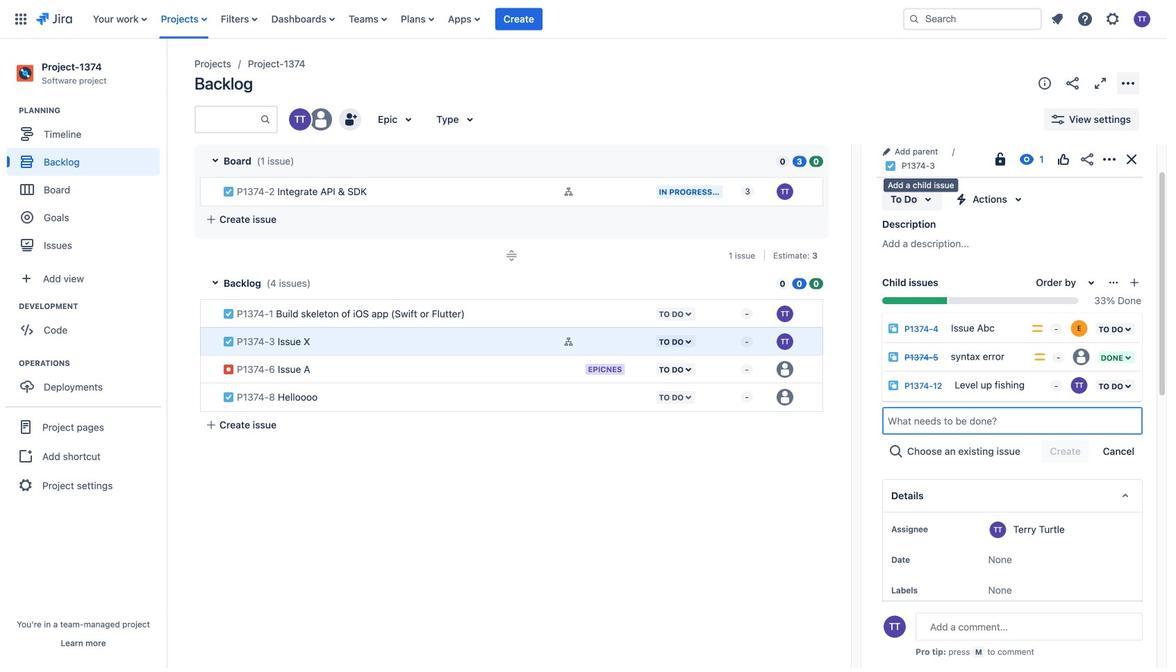 Task type: locate. For each thing, give the bounding box(es) containing it.
group
[[7, 105, 166, 264], [7, 301, 166, 348], [7, 358, 166, 405], [6, 407, 161, 505]]

operations image
[[2, 355, 19, 372]]

1 vertical spatial issue type: subtask image
[[888, 380, 899, 391]]

Search field
[[903, 8, 1042, 30]]

1 vertical spatial heading
[[19, 301, 166, 312]]

0 vertical spatial create issue image
[[190, 292, 207, 309]]

in progress: 0 of 0 (story points) element
[[793, 278, 807, 289]]

priority: medium image
[[1033, 350, 1047, 364]]

labels pin to top. only you can see pinned fields. image
[[921, 585, 932, 596]]

planning image
[[2, 102, 19, 119]]

to do: 0 of 0 (story points) element
[[776, 278, 790, 289]]

list
[[86, 0, 892, 39], [1045, 7, 1159, 32]]

issue type: subtask image
[[888, 323, 899, 334]]

create issue image
[[190, 170, 207, 186], [190, 347, 207, 364]]

issue type: subtask image
[[888, 352, 899, 363], [888, 380, 899, 391]]

2 heading from the top
[[19, 301, 166, 312]]

1 vertical spatial create issue image
[[190, 347, 207, 364]]

assignee pin to top. only you can see pinned fields. image
[[931, 524, 942, 535]]

task image
[[885, 160, 896, 172]]

None search field
[[903, 8, 1042, 30]]

1 heading from the top
[[19, 105, 166, 116]]

close image
[[1124, 151, 1140, 168]]

tooltip
[[884, 179, 959, 192]]

heading
[[19, 105, 166, 116], [19, 301, 166, 312], [19, 358, 166, 369]]

appswitcher icon image
[[13, 11, 29, 27]]

banner
[[0, 0, 1168, 39]]

issue actions image
[[1108, 277, 1120, 289]]

view settings image
[[1050, 111, 1067, 128]]

0 vertical spatial create issue image
[[190, 170, 207, 186]]

2 create issue image from the top
[[190, 320, 207, 336]]

group for 'development' icon
[[7, 301, 166, 348]]

copy link to issue image
[[932, 160, 944, 171]]

1 vertical spatial create issue image
[[190, 320, 207, 336]]

your profile and settings image
[[1134, 11, 1151, 27]]

1 create issue image from the top
[[190, 292, 207, 309]]

3 heading from the top
[[19, 358, 166, 369]]

notifications image
[[1049, 11, 1066, 27]]

create issue image
[[190, 292, 207, 309], [190, 320, 207, 336]]

What needs to be done? field
[[884, 409, 1142, 434]]

0 vertical spatial heading
[[19, 105, 166, 116]]

list item
[[495, 0, 543, 39]]

done: 0 of 3 (story points) element
[[809, 155, 824, 167]]

goal image
[[21, 211, 33, 224]]

settings image
[[1105, 11, 1122, 27]]

0 vertical spatial issue type: subtask image
[[888, 352, 899, 363]]

jira image
[[36, 11, 72, 27], [36, 11, 72, 27]]

no restrictions image
[[992, 151, 1009, 168]]

done: 0 of 0 (story points) element
[[809, 278, 824, 289]]

in progress: 3 of 3 (story points) element
[[793, 155, 807, 167]]

2 vertical spatial heading
[[19, 358, 166, 369]]

backlog menu image
[[1120, 75, 1137, 92]]

enter full screen image
[[1092, 75, 1109, 92]]



Task type: describe. For each thing, give the bounding box(es) containing it.
group for planning icon
[[7, 105, 166, 264]]

details element
[[883, 480, 1143, 513]]

actions image
[[1101, 151, 1118, 168]]

heading for group associated with 'development' icon
[[19, 301, 166, 312]]

sidebar navigation image
[[151, 56, 182, 83]]

heading for planning icon's group
[[19, 105, 166, 116]]

2 issue type: subtask image from the top
[[888, 380, 899, 391]]

development image
[[2, 298, 19, 315]]

heading for group related to operations image
[[19, 358, 166, 369]]

help image
[[1077, 11, 1094, 27]]

sidebar element
[[0, 39, 167, 669]]

to do: 0 of 3 (story points) element
[[776, 155, 790, 167]]

search image
[[909, 14, 920, 25]]

2 create issue image from the top
[[190, 347, 207, 364]]

1 create issue image from the top
[[190, 170, 207, 186]]

1 issue type: subtask image from the top
[[888, 352, 899, 363]]

primary element
[[8, 0, 892, 39]]

attach image
[[885, 154, 902, 171]]

0 horizontal spatial list
[[86, 0, 892, 39]]

1 horizontal spatial list
[[1045, 7, 1159, 32]]

add a child issue image
[[913, 154, 930, 171]]

vote options: no one has voted for this issue yet. image
[[1056, 151, 1072, 168]]

add people image
[[342, 111, 359, 128]]

create child image
[[1129, 277, 1140, 289]]

group for operations image
[[7, 358, 166, 405]]

Add a comment… field
[[916, 613, 1143, 641]]

more information about terry turtle image
[[990, 522, 1007, 539]]

Search backlog text field
[[196, 107, 260, 132]]

priority: medium image
[[1031, 322, 1045, 336]]



Task type: vqa. For each thing, say whether or not it's contained in the screenshot.
bottommost Create issue image
yes



